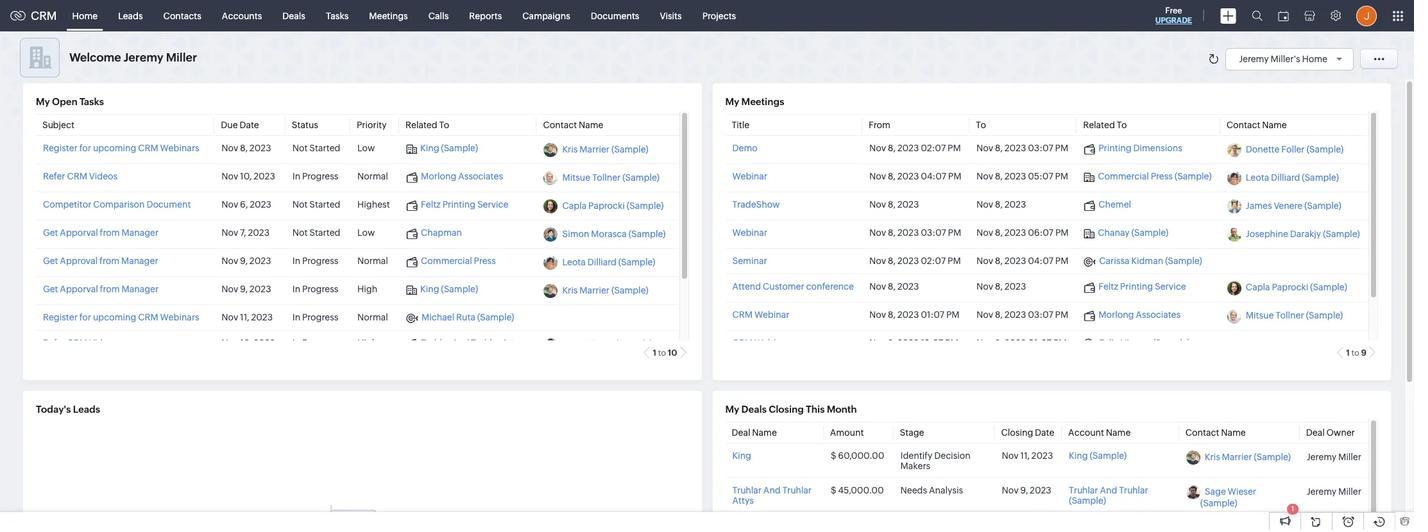 Task type: locate. For each thing, give the bounding box(es) containing it.
2 register from the top
[[43, 313, 78, 323]]

title
[[732, 120, 750, 130]]

$ down amount link
[[831, 451, 837, 462]]

truhlar
[[421, 338, 450, 348], [471, 338, 500, 348], [733, 486, 762, 496], [783, 486, 812, 496], [1069, 486, 1098, 496], [1119, 486, 1149, 496]]

marrier for low
[[580, 145, 610, 155]]

2 get from the top
[[43, 256, 58, 267]]

my for my open tasks
[[36, 96, 50, 107]]

0 horizontal spatial related to
[[406, 120, 449, 130]]

related up 'printing dimensions' link
[[1083, 120, 1115, 130]]

1 vertical spatial register
[[43, 313, 78, 323]]

2 deal from the left
[[1306, 428, 1325, 439]]

deal
[[732, 428, 751, 439], [1306, 428, 1325, 439]]

nov 8, 2023 04:07 pm down from link
[[870, 172, 962, 182]]

nov 8, 2023 05:07 pm
[[977, 172, 1069, 182]]

2 videos from the top
[[89, 338, 118, 348]]

nov 8, 2023
[[222, 143, 271, 154], [870, 200, 919, 210], [977, 200, 1026, 210], [870, 282, 919, 292], [977, 282, 1026, 292]]

01:07
[[921, 310, 945, 320], [1028, 338, 1052, 348]]

8,
[[240, 143, 248, 154], [888, 143, 896, 154], [995, 143, 1003, 154], [888, 172, 896, 182], [995, 172, 1003, 182], [888, 200, 896, 210], [995, 200, 1003, 210], [888, 228, 896, 238], [995, 228, 1003, 238], [888, 256, 896, 267], [995, 256, 1003, 267], [888, 282, 896, 292], [995, 282, 1003, 292], [888, 310, 896, 320], [995, 310, 1003, 320], [888, 338, 896, 348], [995, 338, 1003, 348]]

2 vertical spatial king (sample) link
[[1069, 451, 1127, 462]]

0 horizontal spatial nov 8, 2023 04:07 pm
[[870, 172, 962, 182]]

meetings inside meetings link
[[369, 11, 408, 21]]

leota dilliard (sample) for left leota dilliard (sample) link
[[562, 258, 656, 268]]

webinar
[[733, 172, 768, 182], [733, 228, 768, 238], [755, 310, 790, 320], [755, 338, 790, 348]]

profile element
[[1349, 0, 1385, 31]]

1 apporval from the top
[[60, 228, 98, 238]]

1 vertical spatial upcoming
[[93, 313, 136, 323]]

1 horizontal spatial contact
[[1186, 428, 1220, 439]]

0 vertical spatial leota dilliard (sample) link
[[1246, 173, 1339, 183]]

03:07
[[1028, 143, 1054, 154], [921, 228, 946, 238], [1028, 310, 1054, 320]]

0 vertical spatial closing
[[769, 404, 804, 415]]

2 refer crm videos from the top
[[43, 338, 118, 348]]

morlong up chapman
[[421, 172, 457, 182]]

capla paprocki (sample) down josephine darakjy (sample) link
[[1246, 283, 1348, 293]]

1 vertical spatial leota dilliard (sample)
[[562, 258, 656, 268]]

subject
[[42, 120, 74, 130]]

marrier
[[580, 145, 610, 155], [580, 286, 610, 296], [1222, 453, 1252, 463]]

not down status link
[[293, 143, 308, 154]]

crm webinar link for nov 8, 2023 01:07 pm
[[733, 310, 790, 320]]

2 related from the left
[[1083, 120, 1115, 130]]

1 vertical spatial leota dilliard (sample) link
[[562, 258, 656, 268]]

my up title
[[726, 96, 740, 107]]

1 vertical spatial low
[[357, 228, 375, 238]]

leads right today's
[[73, 404, 100, 415]]

4 in from the top
[[293, 313, 300, 323]]

1 in progress from the top
[[293, 172, 338, 182]]

from down competitor comparison document link
[[100, 228, 120, 238]]

1 vertical spatial refer crm videos link
[[43, 338, 118, 348]]

1 vertical spatial webinars
[[160, 313, 199, 323]]

4 progress from the top
[[302, 313, 338, 323]]

register for upcoming crm webinars for nov 11, 2023
[[43, 313, 199, 323]]

2 started from the top
[[310, 200, 340, 210]]

2 refer crm videos link from the top
[[43, 338, 118, 348]]

leads
[[118, 11, 143, 21], [73, 404, 100, 415]]

press for commercial press (sample)
[[1151, 172, 1173, 182]]

truhlar and truhlar attys link down king link
[[733, 486, 812, 507]]

0 vertical spatial mitsue tollner (sample) link
[[562, 173, 660, 183]]

printing left "dimensions"
[[1099, 143, 1132, 154]]

1 vertical spatial sage wieser (sample)
[[1201, 487, 1257, 509]]

leota dilliard (sample) link
[[1246, 173, 1339, 183], [562, 258, 656, 268]]

3 from from the top
[[100, 285, 120, 295]]

kris marrier (sample) for nov 11, 2023
[[1205, 453, 1291, 463]]

2 10, from the top
[[240, 338, 252, 348]]

1 refer crm videos link from the top
[[43, 172, 118, 182]]

get down competitor
[[43, 228, 58, 238]]

for for nov 8, 2023
[[79, 143, 91, 154]]

james venere (sample) link
[[1246, 201, 1342, 211]]

dilliard up the 'venere'
[[1271, 173, 1300, 183]]

1 horizontal spatial to
[[976, 120, 986, 130]]

deal up king link
[[732, 428, 751, 439]]

2 for from the top
[[79, 313, 91, 323]]

3 not from the top
[[293, 228, 308, 238]]

nov 8, 2023 03:07 pm
[[977, 143, 1069, 154], [870, 228, 962, 238], [977, 310, 1069, 320]]

refer crm videos link for high
[[43, 338, 118, 348]]

mitsue tollner (sample) for topmost mitsue tollner (sample) link
[[562, 173, 660, 183]]

started for nov 6, 2023
[[310, 200, 340, 210]]

get apporval from manager link down get approval from manager link in the left of the page
[[43, 285, 159, 295]]

attys down king link
[[733, 496, 754, 507]]

from down get approval from manager link in the left of the page
[[100, 285, 120, 295]]

1 nov 8, 2023 02:07 pm from the top
[[870, 143, 961, 154]]

apporval down approval at the left of the page
[[60, 285, 98, 295]]

0 vertical spatial crm webinar link
[[733, 310, 790, 320]]

1 refer from the top
[[43, 172, 65, 182]]

related to up 'printing dimensions' link
[[1083, 120, 1127, 130]]

name for contact name link associated with related to
[[579, 120, 604, 130]]

1 horizontal spatial leads
[[118, 11, 143, 21]]

2 from from the top
[[99, 256, 119, 267]]

3 progress from the top
[[302, 285, 338, 295]]

truhlar and truhlar attys down king link
[[733, 486, 812, 507]]

get
[[43, 228, 58, 238], [43, 256, 58, 267], [43, 285, 58, 295]]

register for upcoming crm webinars down get approval from manager
[[43, 313, 199, 323]]

from right approval at the left of the page
[[99, 256, 119, 267]]

nov 9, 2023 for get apporval from manager
[[222, 285, 271, 295]]

closing date link
[[1001, 428, 1055, 439]]

capla for the bottommost the capla paprocki (sample) link
[[1246, 283, 1270, 293]]

analysis
[[929, 486, 963, 496]]

0 vertical spatial wieser
[[585, 339, 614, 350]]

in progress for commercial press
[[293, 256, 338, 267]]

apporval up approval at the left of the page
[[60, 228, 98, 238]]

2 crm webinar link from the top
[[733, 338, 790, 348]]

my left open
[[36, 96, 50, 107]]

1 vertical spatial 04:07
[[1028, 256, 1054, 267]]

1 get apporval from manager from the top
[[43, 228, 159, 238]]

morasca
[[591, 229, 627, 240]]

commercial
[[1098, 172, 1149, 182], [421, 256, 472, 267]]

tradeshow link
[[733, 200, 780, 210]]

9,
[[240, 256, 248, 267], [240, 285, 248, 295], [1021, 486, 1028, 496]]

leota dilliard (sample) down foller
[[1246, 173, 1339, 183]]

0 vertical spatial refer crm videos
[[43, 172, 118, 182]]

1 low from the top
[[357, 143, 375, 154]]

wieser
[[585, 339, 614, 350], [1228, 487, 1257, 498]]

from for normal
[[99, 256, 119, 267]]

james venere (sample)
[[1246, 201, 1342, 211]]

1 register for upcoming crm webinars from the top
[[43, 143, 199, 154]]

2 upcoming from the top
[[93, 313, 136, 323]]

leota dilliard (sample) for rightmost leota dilliard (sample) link
[[1246, 173, 1339, 183]]

1 horizontal spatial date
[[1035, 428, 1055, 439]]

0 vertical spatial paprocki
[[589, 201, 625, 211]]

low down highest
[[357, 228, 375, 238]]

michael ruta (sample)
[[422, 313, 514, 323]]

not started
[[293, 143, 340, 154], [293, 200, 340, 210], [293, 228, 340, 238]]

approval
[[60, 256, 98, 267]]

jeremy miller's home link
[[1239, 54, 1347, 64]]

0 horizontal spatial deal
[[732, 428, 751, 439]]

not started for nov 8, 2023
[[293, 143, 340, 154]]

get apporval from manager link for nov 7, 2023
[[43, 228, 159, 238]]

1 jeremy miller from the top
[[1307, 452, 1362, 463]]

2 vertical spatial marrier
[[1222, 453, 1252, 463]]

1 vertical spatial refer crm videos
[[43, 338, 118, 348]]

kris marrier (sample) link for high
[[562, 286, 649, 296]]

contact name for related to
[[543, 120, 604, 130]]

5 in from the top
[[293, 338, 300, 348]]

2 nov 10, 2023 from the top
[[222, 338, 275, 348]]

1 not started from the top
[[293, 143, 340, 154]]

0 horizontal spatial leota
[[562, 258, 586, 268]]

1 horizontal spatial nov 11, 2023
[[1002, 451, 1053, 462]]

my deals closing this month
[[726, 404, 857, 415]]

1 for from the top
[[79, 143, 91, 154]]

capla paprocki (sample) link down josephine darakjy (sample) link
[[1246, 283, 1348, 293]]

1 high from the top
[[357, 285, 377, 295]]

date
[[240, 120, 259, 130], [1035, 428, 1055, 439]]

contact name link for related to
[[543, 120, 604, 130]]

2 apporval from the top
[[60, 285, 98, 295]]

2023
[[250, 143, 271, 154], [898, 143, 919, 154], [1005, 143, 1026, 154], [254, 172, 275, 182], [898, 172, 919, 182], [1005, 172, 1026, 182], [250, 200, 271, 210], [898, 200, 919, 210], [1005, 200, 1026, 210], [248, 228, 270, 238], [898, 228, 919, 238], [1005, 228, 1026, 238], [250, 256, 271, 267], [898, 256, 919, 267], [1005, 256, 1026, 267], [898, 282, 919, 292], [1005, 282, 1026, 292], [250, 285, 271, 295], [898, 310, 919, 320], [1005, 310, 1026, 320], [251, 313, 273, 323], [254, 338, 275, 348], [898, 338, 919, 348], [1005, 338, 1026, 348], [1032, 451, 1053, 462], [1030, 486, 1052, 496]]

for
[[79, 143, 91, 154], [79, 313, 91, 323]]

02:07 for nov 8, 2023 03:07 pm
[[921, 143, 946, 154]]

my for my deals closing this month
[[726, 404, 740, 415]]

7,
[[240, 228, 246, 238]]

0 vertical spatial for
[[79, 143, 91, 154]]

crm webinar
[[733, 310, 790, 320], [733, 338, 790, 348]]

tasks right deals link at left
[[326, 11, 349, 21]]

2 high from the top
[[357, 338, 377, 348]]

nov 10, 2023 for normal
[[222, 172, 275, 182]]

1 crm webinar link from the top
[[733, 310, 790, 320]]

0 vertical spatial high
[[357, 285, 377, 295]]

2 vertical spatial kris marrier (sample)
[[1205, 453, 1291, 463]]

1 horizontal spatial paprocki
[[1272, 283, 1309, 293]]

0 horizontal spatial feltz printing service link
[[406, 200, 509, 211]]

to left 10
[[658, 349, 666, 358]]

1 horizontal spatial to
[[1352, 349, 1360, 358]]

meetings left calls
[[369, 11, 408, 21]]

manager for high
[[122, 285, 159, 295]]

related to right priority link
[[406, 120, 449, 130]]

high
[[357, 285, 377, 295], [357, 338, 377, 348]]

0 vertical spatial webinars
[[160, 143, 199, 154]]

register down approval at the left of the page
[[43, 313, 78, 323]]

paprocki down josephine darakjy (sample) link
[[1272, 283, 1309, 293]]

webinar link down demo
[[733, 172, 768, 182]]

upcoming up competitor comparison document link
[[93, 143, 136, 154]]

1 10, from the top
[[240, 172, 252, 182]]

and inside truhlar and truhlar (sample)
[[1100, 486, 1118, 496]]

0 vertical spatial attys
[[502, 338, 524, 348]]

home up welcome
[[72, 11, 98, 21]]

leota dilliard (sample) link down foller
[[1246, 173, 1339, 183]]

nov 8, 2023 for register for upcoming crm webinars
[[222, 143, 271, 154]]

printing down carissa kidman (sample) link
[[1120, 282, 1153, 292]]

paprocki up morasca
[[589, 201, 625, 211]]

2 in from the top
[[293, 256, 300, 267]]

nov 10, 2023
[[222, 172, 275, 182], [222, 338, 275, 348]]

$ left 45,000.00 on the right bottom of the page
[[831, 486, 837, 496]]

2 vertical spatial 9,
[[1021, 486, 1028, 496]]

2 vertical spatial kris
[[1205, 453, 1220, 463]]

capla up the simon
[[562, 201, 587, 211]]

2 webinars from the top
[[160, 313, 199, 323]]

2 register for upcoming crm webinars link from the top
[[43, 313, 199, 323]]

dilliard down morasca
[[588, 258, 617, 268]]

press for commercial press
[[474, 256, 496, 267]]

2 get apporval from manager from the top
[[43, 285, 159, 295]]

1 horizontal spatial associates
[[1136, 310, 1181, 320]]

0 horizontal spatial feltz printing service
[[421, 200, 509, 210]]

get for king
[[43, 285, 58, 295]]

customer
[[763, 282, 805, 292]]

deal left owner
[[1306, 428, 1325, 439]]

0 vertical spatial king (sample) link
[[406, 143, 478, 154]]

1 vertical spatial morlong associates
[[1099, 310, 1181, 320]]

leota down the simon
[[562, 258, 586, 268]]

kris for high
[[562, 286, 578, 296]]

capla down josephine
[[1246, 283, 1270, 293]]

(sample) inside truhlar and truhlar (sample)
[[1069, 496, 1106, 507]]

10, for normal
[[240, 172, 252, 182]]

feltz
[[421, 200, 441, 210], [1099, 282, 1119, 292]]

printing up chapman
[[443, 200, 476, 210]]

contact for account name
[[1186, 428, 1220, 439]]

1 vertical spatial mitsue tollner (sample)
[[1246, 311, 1343, 321]]

morlong associates
[[421, 172, 503, 182], [1099, 310, 1181, 320]]

contact name
[[543, 120, 604, 130], [1227, 120, 1287, 130], [1186, 428, 1246, 439]]

0 vertical spatial apporval
[[60, 228, 98, 238]]

0 vertical spatial capla paprocki (sample)
[[562, 201, 664, 211]]

capla paprocki (sample) link up simon morasca (sample) link
[[562, 201, 664, 211]]

1 related to from the left
[[406, 120, 449, 130]]

0 vertical spatial feltz
[[421, 200, 441, 210]]

register for upcoming crm webinars link down get approval from manager
[[43, 313, 199, 323]]

0 vertical spatial register
[[43, 143, 78, 154]]

josephine darakjy (sample)
[[1246, 229, 1360, 240]]

0 vertical spatial started
[[310, 143, 340, 154]]

1 register from the top
[[43, 143, 78, 154]]

1 02:07 from the top
[[921, 143, 946, 154]]

2 progress from the top
[[302, 256, 338, 267]]

king link
[[733, 451, 751, 462]]

3 normal from the top
[[357, 313, 388, 323]]

amount link
[[830, 428, 864, 439]]

0 vertical spatial sage wieser (sample) link
[[562, 339, 653, 350]]

to left the 9
[[1352, 349, 1360, 358]]

not started for nov 7, 2023
[[293, 228, 340, 238]]

deals up deal name link
[[742, 404, 767, 415]]

michael
[[422, 313, 454, 323]]

truhlar and truhlar attys down michael ruta (sample)
[[421, 338, 524, 348]]

leota up james
[[1246, 173, 1270, 183]]

in
[[293, 172, 300, 182], [293, 256, 300, 267], [293, 285, 300, 295], [293, 313, 300, 323], [293, 338, 300, 348]]

2 normal from the top
[[357, 256, 388, 267]]

1 vertical spatial kris marrier (sample) link
[[562, 286, 649, 296]]

4 in progress from the top
[[293, 313, 338, 323]]

1 nov 10, 2023 from the top
[[222, 172, 275, 182]]

register down subject
[[43, 143, 78, 154]]

press down "dimensions"
[[1151, 172, 1173, 182]]

0 horizontal spatial meetings
[[369, 11, 408, 21]]

2 related to from the left
[[1083, 120, 1127, 130]]

3 in from the top
[[293, 285, 300, 295]]

morlong associates link up hirpara
[[1084, 310, 1181, 321]]

feltz printing service down carissa kidman (sample) link
[[1099, 282, 1186, 292]]

progress for michael
[[302, 313, 338, 323]]

0 horizontal spatial mitsue tollner (sample)
[[562, 173, 660, 183]]

2 vertical spatial miller
[[1339, 487, 1362, 497]]

1 for my open tasks
[[653, 349, 657, 358]]

2 $ from the top
[[831, 486, 837, 496]]

crm
[[31, 9, 57, 22], [138, 143, 158, 154], [67, 172, 87, 182], [733, 310, 753, 320], [138, 313, 158, 323], [67, 338, 87, 348], [733, 338, 753, 348]]

venere
[[1274, 201, 1303, 211]]

get down get approval from manager
[[43, 285, 58, 295]]

1 $ from the top
[[831, 451, 837, 462]]

2 nov 8, 2023 02:07 pm from the top
[[870, 256, 961, 267]]

manager for normal
[[121, 256, 158, 267]]

1 vertical spatial capla
[[1246, 283, 1270, 293]]

1 to from the left
[[658, 349, 666, 358]]

0 horizontal spatial press
[[474, 256, 496, 267]]

morlong associates link up chapman
[[406, 172, 503, 183]]

1 in from the top
[[293, 172, 300, 182]]

miller for king
[[1339, 452, 1362, 463]]

1 deal from the left
[[732, 428, 751, 439]]

this
[[806, 404, 825, 415]]

3 started from the top
[[310, 228, 340, 238]]

nov
[[222, 143, 238, 154], [870, 143, 886, 154], [977, 143, 993, 154], [222, 172, 238, 182], [870, 172, 886, 182], [977, 172, 993, 182], [222, 200, 238, 210], [870, 200, 886, 210], [977, 200, 993, 210], [222, 228, 238, 238], [870, 228, 886, 238], [977, 228, 993, 238], [222, 256, 238, 267], [870, 256, 886, 267], [977, 256, 993, 267], [870, 282, 886, 292], [977, 282, 993, 292], [222, 285, 238, 295], [870, 310, 886, 320], [977, 310, 993, 320], [222, 313, 238, 323], [222, 338, 238, 348], [870, 338, 886, 348], [977, 338, 993, 348], [1002, 451, 1019, 462], [1002, 486, 1019, 496]]

commercial press (sample) link
[[1084, 172, 1212, 183]]

register for nov 11, 2023
[[43, 313, 78, 323]]

1 from from the top
[[100, 228, 120, 238]]

tollner for the rightmost mitsue tollner (sample) link
[[1276, 311, 1304, 321]]

deals
[[283, 11, 305, 21], [742, 404, 767, 415]]

refer crm videos for high
[[43, 338, 118, 348]]

9, for get approval from manager
[[240, 256, 248, 267]]

capla for the top the capla paprocki (sample) link
[[562, 201, 587, 211]]

2 webinar link from the top
[[733, 228, 768, 238]]

mitsue tollner (sample)
[[562, 173, 660, 183], [1246, 311, 1343, 321]]

nov 8, 2023 04:07 pm down nov 8, 2023 06:07 pm
[[977, 256, 1069, 267]]

2 vertical spatial from
[[100, 285, 120, 295]]

for down "my open tasks"
[[79, 143, 91, 154]]

kris marrier (sample)
[[562, 145, 649, 155], [562, 286, 649, 296], [1205, 453, 1291, 463]]

5 progress from the top
[[302, 338, 338, 348]]

feltz printing service link down carissa kidman (sample) link
[[1084, 282, 1186, 293]]

0 horizontal spatial 04:07
[[921, 172, 947, 182]]

3 in progress from the top
[[293, 285, 338, 295]]

2 refer from the top
[[43, 338, 65, 348]]

0 vertical spatial feltz printing service
[[421, 200, 509, 210]]

leads up welcome jeremy miller
[[118, 11, 143, 21]]

leota dilliard (sample) link down morasca
[[562, 258, 656, 268]]

for down approval at the left of the page
[[79, 313, 91, 323]]

1 vertical spatial register for upcoming crm webinars
[[43, 313, 199, 323]]

low for chapman
[[357, 228, 375, 238]]

chanay
[[1098, 228, 1130, 238]]

feltz printing service link up chapman
[[406, 200, 509, 211]]

leota dilliard (sample) down morasca
[[562, 258, 656, 268]]

1 horizontal spatial leota
[[1246, 173, 1270, 183]]

1 webinars from the top
[[160, 143, 199, 154]]

wieser for nov 9, 2023
[[1228, 487, 1257, 498]]

register
[[43, 143, 78, 154], [43, 313, 78, 323]]

register for upcoming crm webinars link up comparison
[[43, 143, 199, 154]]

tasks right open
[[80, 96, 104, 107]]

0 horizontal spatial mitsue tollner (sample) link
[[562, 173, 660, 183]]

commercial down 'printing dimensions' link
[[1098, 172, 1149, 182]]

1 webinar link from the top
[[733, 172, 768, 182]]

0 vertical spatial nov 8, 2023 03:07 pm
[[977, 143, 1069, 154]]

2 jeremy miller from the top
[[1307, 487, 1362, 497]]

nov 8, 2023 04:07 pm
[[870, 172, 962, 182], [977, 256, 1069, 267]]

2 to from the left
[[1352, 349, 1360, 358]]

truhlar and truhlar attys link down michael ruta (sample) link
[[406, 338, 524, 349]]

1 horizontal spatial morlong associates link
[[1084, 310, 1181, 321]]

1 normal from the top
[[357, 172, 388, 182]]

account name link
[[1069, 428, 1131, 439]]

and down "deal name"
[[764, 486, 781, 496]]

3 get from the top
[[43, 285, 58, 295]]

related to link
[[406, 120, 449, 130], [1083, 120, 1127, 130]]

feltz printing service up chapman
[[421, 200, 509, 210]]

webinar link up "seminar"
[[733, 228, 768, 238]]

1 vertical spatial king (sample)
[[420, 285, 478, 295]]

0 horizontal spatial sage wieser (sample)
[[562, 339, 653, 350]]

morlong associates up chapman
[[421, 172, 503, 182]]

high for king
[[357, 285, 377, 295]]

1 upcoming from the top
[[93, 143, 136, 154]]

1 vertical spatial crm webinar link
[[733, 338, 790, 348]]

$ 60,000.00
[[831, 451, 885, 462]]

get apporval from manager down get approval from manager link in the left of the page
[[43, 285, 159, 295]]

1 get apporval from manager link from the top
[[43, 228, 159, 238]]

register for upcoming crm webinars up comparison
[[43, 143, 199, 154]]

closing date
[[1001, 428, 1055, 439]]

5 in progress from the top
[[293, 338, 338, 348]]

0 horizontal spatial capla paprocki (sample) link
[[562, 201, 664, 211]]

get left approval at the left of the page
[[43, 256, 58, 267]]

home link
[[62, 0, 108, 31]]

kris
[[562, 145, 578, 155], [562, 286, 578, 296], [1205, 453, 1220, 463]]

attys down michael ruta (sample)
[[502, 338, 524, 348]]

0 vertical spatial manager
[[122, 228, 159, 238]]

king (sample) link
[[406, 143, 478, 154], [406, 285, 478, 296], [1069, 451, 1127, 462]]

attend customer conference link
[[733, 282, 854, 292]]

press up michael ruta (sample)
[[474, 256, 496, 267]]

0 vertical spatial nov 11, 2023
[[222, 313, 273, 323]]

2 not from the top
[[293, 200, 308, 210]]

1 horizontal spatial service
[[1155, 282, 1186, 292]]

0 vertical spatial not
[[293, 143, 308, 154]]

2 get apporval from manager link from the top
[[43, 285, 159, 295]]

home right miller's
[[1302, 54, 1328, 64]]

date right due
[[240, 120, 259, 130]]

2 in progress from the top
[[293, 256, 338, 267]]

and inside truhlar and truhlar attys
[[764, 486, 781, 496]]

1 videos from the top
[[89, 172, 118, 182]]

not right "nov 6, 2023"
[[293, 200, 308, 210]]

sage wieser (sample) link for high
[[562, 339, 653, 350]]

1 register for upcoming crm webinars link from the top
[[43, 143, 199, 154]]

mitsue
[[562, 173, 590, 183], [1246, 311, 1274, 321]]

02:07 for nov 8, 2023 04:07 pm
[[921, 256, 946, 267]]

get apporval from manager link up get approval from manager
[[43, 228, 159, 238]]

03:07 for nov 8, 2023 01:07 pm
[[1028, 310, 1054, 320]]

1 vertical spatial dilliard
[[588, 258, 617, 268]]

1 horizontal spatial nov 8, 2023 04:07 pm
[[977, 256, 1069, 267]]

pm
[[948, 143, 961, 154], [1055, 143, 1069, 154], [948, 172, 962, 182], [1055, 172, 1069, 182], [948, 228, 962, 238], [1056, 228, 1069, 238], [948, 256, 961, 267], [1056, 256, 1069, 267], [947, 310, 960, 320], [1055, 310, 1069, 320], [945, 338, 959, 348], [1054, 338, 1067, 348]]

my for my meetings
[[726, 96, 740, 107]]

related right priority link
[[406, 120, 437, 130]]

3 not started from the top
[[293, 228, 340, 238]]

1 vertical spatial 02:07
[[921, 256, 946, 267]]

0 vertical spatial low
[[357, 143, 375, 154]]

webinar link for nov 8, 2023 04:07 pm
[[733, 172, 768, 182]]

2 not started from the top
[[293, 200, 340, 210]]

get apporval from manager up get approval from manager
[[43, 228, 159, 238]]

refer crm videos
[[43, 172, 118, 182], [43, 338, 118, 348]]

2 horizontal spatial 1
[[1347, 349, 1350, 358]]

create menu element
[[1213, 0, 1244, 31]]

0 horizontal spatial dilliard
[[588, 258, 617, 268]]

upcoming down get approval from manager
[[93, 313, 136, 323]]

profile image
[[1357, 5, 1377, 26]]

commercial down chapman
[[421, 256, 472, 267]]

feltz down carissa
[[1099, 282, 1119, 292]]

not right nov 7, 2023
[[293, 228, 308, 238]]

capla paprocki (sample) up simon morasca (sample) link
[[562, 201, 664, 211]]

from
[[100, 228, 120, 238], [99, 256, 119, 267], [100, 285, 120, 295]]

not for nov 8, 2023
[[293, 143, 308, 154]]

for for nov 11, 2023
[[79, 313, 91, 323]]

normal for michael
[[357, 313, 388, 323]]

1 progress from the top
[[302, 172, 338, 182]]

9
[[1362, 349, 1367, 358]]

1 vertical spatial webinar link
[[733, 228, 768, 238]]

meetings up title
[[742, 96, 784, 107]]

sage wieser (sample) for nov 9, 2023
[[1201, 487, 1257, 509]]

1 started from the top
[[310, 143, 340, 154]]

high for truhlar
[[357, 338, 377, 348]]

1 vertical spatial wieser
[[1228, 487, 1257, 498]]

1 to from the left
[[439, 120, 449, 130]]

1 crm webinar from the top
[[733, 310, 790, 320]]

donette foller (sample) link
[[1246, 145, 1344, 155]]

2 crm webinar from the top
[[733, 338, 790, 348]]

and down michael ruta (sample) link
[[452, 338, 469, 348]]

apporval for nov 9, 2023
[[60, 285, 98, 295]]

and down "account name"
[[1100, 486, 1118, 496]]

register for upcoming crm webinars for nov 8, 2023
[[43, 143, 199, 154]]

morlong up felix
[[1099, 310, 1134, 320]]

0 horizontal spatial capla paprocki (sample)
[[562, 201, 664, 211]]

videos for high
[[89, 338, 118, 348]]

1 not from the top
[[293, 143, 308, 154]]

1 related from the left
[[406, 120, 437, 130]]

not started for nov 6, 2023
[[293, 200, 340, 210]]

related to link right priority link
[[406, 120, 449, 130]]

deal for deal owner
[[1306, 428, 1325, 439]]

0 vertical spatial kris marrier (sample)
[[562, 145, 649, 155]]

search image
[[1252, 10, 1263, 21]]

feltz up chapman link
[[421, 200, 441, 210]]

2 low from the top
[[357, 228, 375, 238]]

closing
[[769, 404, 804, 415], [1001, 428, 1033, 439]]

printing for the bottommost feltz printing service link
[[1120, 282, 1153, 292]]

projects
[[702, 11, 736, 21]]

capla paprocki (sample)
[[562, 201, 664, 211], [1246, 283, 1348, 293]]

3 to from the left
[[1117, 120, 1127, 130]]

1 horizontal spatial attys
[[733, 496, 754, 507]]

morlong associates up hirpara
[[1099, 310, 1181, 320]]

started for nov 8, 2023
[[310, 143, 340, 154]]

0 vertical spatial register for upcoming crm webinars
[[43, 143, 199, 154]]

comparison
[[93, 200, 145, 210]]

1 horizontal spatial feltz
[[1099, 282, 1119, 292]]

0 horizontal spatial and
[[452, 338, 469, 348]]

06:07
[[1028, 228, 1054, 238]]

related to link up 'printing dimensions' link
[[1083, 120, 1127, 130]]

2 02:07 from the top
[[921, 256, 946, 267]]

chemel
[[1099, 200, 1131, 210]]

1 vertical spatial get apporval from manager
[[43, 285, 159, 295]]

1 refer crm videos from the top
[[43, 172, 118, 182]]

deals left the tasks link
[[283, 11, 305, 21]]

capla
[[562, 201, 587, 211], [1246, 283, 1270, 293]]

2 register for upcoming crm webinars from the top
[[43, 313, 199, 323]]

commercial for commercial press
[[421, 256, 472, 267]]

1 vertical spatial feltz
[[1099, 282, 1119, 292]]

date left the "account"
[[1035, 428, 1055, 439]]

not for nov 7, 2023
[[293, 228, 308, 238]]

1 to 9
[[1347, 349, 1367, 358]]

0 horizontal spatial commercial
[[421, 256, 472, 267]]

1 horizontal spatial commercial
[[1098, 172, 1149, 182]]

marrier for high
[[580, 286, 610, 296]]



Task type: vqa. For each thing, say whether or not it's contained in the screenshot.
Comparison
yes



Task type: describe. For each thing, give the bounding box(es) containing it.
contact for related to
[[543, 120, 577, 130]]

simon
[[562, 229, 589, 240]]

commercial press (sample)
[[1098, 172, 1212, 182]]

6,
[[240, 200, 248, 210]]

status
[[292, 120, 318, 130]]

calls link
[[418, 0, 459, 31]]

chemel link
[[1084, 200, 1131, 211]]

paprocki for the bottommost the capla paprocki (sample) link
[[1272, 283, 1309, 293]]

my open tasks
[[36, 96, 104, 107]]

due
[[221, 120, 238, 130]]

progress for king
[[302, 285, 338, 295]]

kris for nov 11, 2023
[[1205, 453, 1220, 463]]

today's leads
[[36, 404, 100, 415]]

chapman
[[421, 228, 462, 238]]

search element
[[1244, 0, 1271, 31]]

competitor
[[43, 200, 91, 210]]

sage wieser (sample) link for nov 9, 2023
[[1201, 487, 1257, 509]]

9, for get apporval from manager
[[240, 285, 248, 295]]

in progress for king (sample)
[[293, 285, 338, 295]]

12:07
[[921, 338, 944, 348]]

darakjy
[[1290, 229, 1321, 240]]

sage wieser (sample) for high
[[562, 339, 653, 350]]

1 vertical spatial morlong associates link
[[1084, 310, 1181, 321]]

leota for rightmost leota dilliard (sample) link
[[1246, 173, 1270, 183]]

0 horizontal spatial nov 8, 2023 01:07 pm
[[870, 310, 960, 320]]

progress for commercial
[[302, 256, 338, 267]]

tollner for topmost mitsue tollner (sample) link
[[592, 173, 621, 183]]

0 vertical spatial dilliard
[[1271, 173, 1300, 183]]

account
[[1069, 428, 1104, 439]]

deal name link
[[732, 428, 777, 439]]

wieser for high
[[585, 339, 614, 350]]

nov 7, 2023
[[222, 228, 270, 238]]

0 horizontal spatial feltz
[[421, 200, 441, 210]]

calls
[[429, 11, 449, 21]]

1 horizontal spatial 04:07
[[1028, 256, 1054, 267]]

name for deal name link
[[752, 428, 777, 439]]

contacts link
[[153, 0, 212, 31]]

jeremy miller's home
[[1239, 54, 1328, 64]]

related for 2nd related to link from the right
[[406, 120, 437, 130]]

1 horizontal spatial deals
[[742, 404, 767, 415]]

webinar link for nov 8, 2023 03:07 pm
[[733, 228, 768, 238]]

title link
[[732, 120, 750, 130]]

reports link
[[459, 0, 512, 31]]

commercial press
[[421, 256, 496, 267]]

nov 8, 2023 03:07 pm for nov 8, 2023 02:07 pm
[[977, 143, 1069, 154]]

videos for normal
[[89, 172, 118, 182]]

0 vertical spatial truhlar and truhlar attys link
[[406, 338, 524, 349]]

0 horizontal spatial service
[[477, 200, 509, 210]]

2 vertical spatial king (sample)
[[1069, 451, 1127, 462]]

felix
[[1099, 338, 1119, 348]]

0 vertical spatial printing
[[1099, 143, 1132, 154]]

1 for my meetings
[[1347, 349, 1350, 358]]

1 horizontal spatial morlong
[[1099, 310, 1134, 320]]

in for morlong
[[293, 172, 300, 182]]

josephine darakjy (sample) link
[[1246, 229, 1360, 240]]

0 horizontal spatial nov 11, 2023
[[222, 313, 273, 323]]

03:07 for nov 8, 2023 02:07 pm
[[1028, 143, 1054, 154]]

get approval from manager
[[43, 256, 158, 267]]

donette
[[1246, 145, 1280, 155]]

0 horizontal spatial associates
[[458, 172, 503, 182]]

status link
[[292, 120, 318, 130]]

2 vertical spatial nov 9, 2023
[[1002, 486, 1052, 496]]

contact name link for account name
[[1186, 428, 1246, 439]]

related for first related to link from right
[[1083, 120, 1115, 130]]

to for my meetings
[[1352, 349, 1360, 358]]

carissa
[[1099, 256, 1130, 267]]

dimensions
[[1134, 143, 1183, 154]]

projects link
[[692, 0, 747, 31]]

my meetings
[[726, 96, 784, 107]]

manager for low
[[122, 228, 159, 238]]

from for high
[[100, 285, 120, 295]]

1 vertical spatial associates
[[1136, 310, 1181, 320]]

mitsue tollner (sample) for the rightmost mitsue tollner (sample) link
[[1246, 311, 1343, 321]]

1 horizontal spatial leota dilliard (sample) link
[[1246, 173, 1339, 183]]

needs
[[901, 486, 927, 496]]

in for truhlar
[[293, 338, 300, 348]]

kris marrier (sample) link for low
[[562, 145, 649, 155]]

truhlar and truhlar (sample) link
[[1069, 486, 1149, 507]]

1 vertical spatial closing
[[1001, 428, 1033, 439]]

simon morasca (sample) link
[[562, 229, 666, 240]]

visits
[[660, 11, 682, 21]]

0 horizontal spatial tasks
[[80, 96, 104, 107]]

1 vertical spatial 03:07
[[921, 228, 946, 238]]

$ for $ 45,000.00
[[831, 486, 837, 496]]

capla paprocki (sample) for the bottommost the capla paprocki (sample) link
[[1246, 283, 1348, 293]]

king (sample) link for high
[[406, 285, 478, 296]]

crm webinar link for nov 8, 2023 12:07 pm
[[733, 338, 790, 348]]

10
[[668, 349, 677, 358]]

mitsue for the rightmost mitsue tollner (sample) link
[[1246, 311, 1274, 321]]

chanay (sample) link
[[1084, 228, 1169, 239]]

highest
[[357, 200, 390, 210]]

sage for nov 9, 2023
[[1205, 487, 1226, 498]]

from
[[869, 120, 891, 130]]

name for account name "link" at the right of page
[[1106, 428, 1131, 439]]

and for 'truhlar and truhlar (sample)' link
[[1100, 486, 1118, 496]]

month
[[827, 404, 857, 415]]

campaigns link
[[512, 0, 581, 31]]

documents link
[[581, 0, 650, 31]]

hirpara
[[1121, 338, 1151, 348]]

1 vertical spatial nov 11, 2023
[[1002, 451, 1053, 462]]

calendar image
[[1278, 11, 1289, 21]]

contacts
[[163, 11, 201, 21]]

name for contact name link associated with account name
[[1221, 428, 1246, 439]]

amount
[[830, 428, 864, 439]]

upcoming for nov 11, 2023
[[93, 313, 136, 323]]

2 related to link from the left
[[1083, 120, 1127, 130]]

free
[[1166, 6, 1182, 15]]

1 vertical spatial meetings
[[742, 96, 784, 107]]

nov 8, 2023 06:07 pm
[[977, 228, 1069, 238]]

leads inside "link"
[[118, 11, 143, 21]]

king (sample) link for nov 11, 2023
[[1069, 451, 1127, 462]]

visits link
[[650, 0, 692, 31]]

0 horizontal spatial deals
[[283, 11, 305, 21]]

conference
[[806, 282, 854, 292]]

0 horizontal spatial closing
[[769, 404, 804, 415]]

0 vertical spatial capla paprocki (sample) link
[[562, 201, 664, 211]]

leota for left leota dilliard (sample) link
[[562, 258, 586, 268]]

to for first related to link from right
[[1117, 120, 1127, 130]]

nov 8, 2023 for attend customer conference
[[870, 282, 919, 292]]

register for nov 8, 2023
[[43, 143, 78, 154]]

morlong associates for the bottom morlong associates link
[[1099, 310, 1181, 320]]

1 horizontal spatial 1
[[1292, 506, 1295, 513]]

accounts link
[[212, 0, 272, 31]]

james
[[1246, 201, 1272, 211]]

0 horizontal spatial attys
[[502, 338, 524, 348]]

1 vertical spatial feltz printing service link
[[1084, 282, 1186, 293]]

1 horizontal spatial home
[[1302, 54, 1328, 64]]

leads link
[[108, 0, 153, 31]]

crm link
[[10, 9, 57, 22]]

from for low
[[100, 228, 120, 238]]

refer for high
[[43, 338, 65, 348]]

subject link
[[42, 120, 74, 130]]

deals link
[[272, 0, 316, 31]]

1 vertical spatial nov 8, 2023 03:07 pm
[[870, 228, 962, 238]]

foller
[[1282, 145, 1305, 155]]

crm webinar for nov 8, 2023 12:07 pm
[[733, 338, 790, 348]]

1 vertical spatial 11,
[[1021, 451, 1030, 462]]

refer crm videos link for normal
[[43, 172, 118, 182]]

kris marrier (sample) link for nov 11, 2023
[[1205, 453, 1291, 463]]

morlong associates for the leftmost morlong associates link
[[421, 172, 503, 182]]

0 vertical spatial truhlar and truhlar attys
[[421, 338, 524, 348]]

upgrade
[[1156, 16, 1192, 25]]

1 horizontal spatial tasks
[[326, 11, 349, 21]]

king (sample) link for low
[[406, 143, 478, 154]]

0 vertical spatial home
[[72, 11, 98, 21]]

1 vertical spatial attys
[[733, 496, 754, 507]]

0 vertical spatial feltz printing service link
[[406, 200, 509, 211]]

deal for deal name
[[732, 428, 751, 439]]

owner
[[1327, 428, 1355, 439]]

miller's
[[1271, 54, 1301, 64]]

0 horizontal spatial leads
[[73, 404, 100, 415]]

2 horizontal spatial contact
[[1227, 120, 1261, 130]]

1 related to link from the left
[[406, 120, 449, 130]]

nov 8, 2023 03:07 pm for nov 8, 2023 01:07 pm
[[977, 310, 1069, 320]]

nov 8, 2023 02:07 pm for nov 8, 2023 04:07 pm
[[870, 256, 961, 267]]

reports
[[469, 11, 502, 21]]

1 vertical spatial capla paprocki (sample) link
[[1246, 283, 1348, 293]]

kris marrier (sample) for low
[[562, 145, 649, 155]]

register for upcoming crm webinars link for nov 11, 2023
[[43, 313, 199, 323]]

refer for normal
[[43, 172, 65, 182]]

1 to 10
[[653, 349, 677, 358]]

ruta
[[456, 313, 475, 323]]

0 vertical spatial miller
[[166, 51, 197, 64]]

free upgrade
[[1156, 6, 1192, 25]]

1 horizontal spatial mitsue tollner (sample) link
[[1246, 311, 1343, 321]]

kidman
[[1132, 256, 1164, 267]]

today's
[[36, 404, 71, 415]]

and for truhlar and truhlar attys link to the bottom
[[764, 486, 781, 496]]

sage for high
[[562, 339, 584, 350]]

0 horizontal spatial morlong associates link
[[406, 172, 503, 183]]

1 vertical spatial feltz printing service
[[1099, 282, 1186, 292]]

2 to from the left
[[976, 120, 986, 130]]

meetings link
[[359, 0, 418, 31]]

tasks link
[[316, 0, 359, 31]]

to link
[[976, 120, 986, 130]]

0 vertical spatial 04:07
[[921, 172, 947, 182]]

stage link
[[900, 428, 924, 439]]

1 horizontal spatial nov 8, 2023 01:07 pm
[[977, 338, 1067, 348]]

printing for feltz printing service link to the top
[[443, 200, 476, 210]]

$ 45,000.00
[[831, 486, 884, 496]]

in progress for morlong associates
[[293, 172, 338, 182]]

get approval from manager link
[[43, 256, 158, 267]]

donette foller (sample)
[[1246, 145, 1344, 155]]

create menu image
[[1221, 8, 1237, 23]]

60,000.00
[[838, 451, 885, 462]]

account name
[[1069, 428, 1131, 439]]

due date
[[221, 120, 259, 130]]

welcome jeremy miller
[[69, 51, 197, 64]]

attend
[[733, 282, 761, 292]]

refer crm videos for normal
[[43, 172, 118, 182]]

get apporval from manager for nov 9, 2023
[[43, 285, 159, 295]]

jeremy miller for sage wieser (sample)
[[1307, 487, 1362, 497]]

1 horizontal spatial truhlar and truhlar attys
[[733, 486, 812, 507]]

10, for high
[[240, 338, 252, 348]]

king (sample) for high
[[420, 285, 478, 295]]

0 horizontal spatial morlong
[[421, 172, 457, 182]]

simon morasca (sample)
[[562, 229, 666, 240]]

nov 9, 2023 for get approval from manager
[[222, 256, 271, 267]]

date for closing date
[[1035, 428, 1055, 439]]

contact name for account name
[[1186, 428, 1246, 439]]

0 horizontal spatial 11,
[[240, 313, 249, 323]]

kris marrier (sample) for high
[[562, 286, 649, 296]]

competitor comparison document
[[43, 200, 191, 210]]

to for my open tasks
[[658, 349, 666, 358]]

competitor comparison document link
[[43, 200, 191, 210]]

kris for low
[[562, 145, 578, 155]]

1 horizontal spatial 01:07
[[1028, 338, 1052, 348]]

deal owner link
[[1306, 428, 1355, 439]]

truhlar and truhlar (sample)
[[1069, 486, 1149, 507]]

webinars for nov 11, 2023
[[160, 313, 199, 323]]

felix hirpara (sample)
[[1099, 338, 1190, 348]]

decision
[[935, 451, 971, 462]]

1 vertical spatial service
[[1155, 282, 1186, 292]]

king (sample) for low
[[420, 143, 478, 154]]

in for commercial
[[293, 256, 300, 267]]

1 get from the top
[[43, 228, 58, 238]]

0 vertical spatial 01:07
[[921, 310, 945, 320]]

1 vertical spatial truhlar and truhlar attys link
[[733, 486, 812, 507]]

carissa kidman (sample) link
[[1084, 256, 1202, 267]]

capla paprocki (sample) for the top the capla paprocki (sample) link
[[562, 201, 664, 211]]

0 horizontal spatial leota dilliard (sample) link
[[562, 258, 656, 268]]

nov 8, 2023 02:07 pm for nov 8, 2023 03:07 pm
[[870, 143, 961, 154]]

marrier for nov 11, 2023
[[1222, 453, 1252, 463]]



